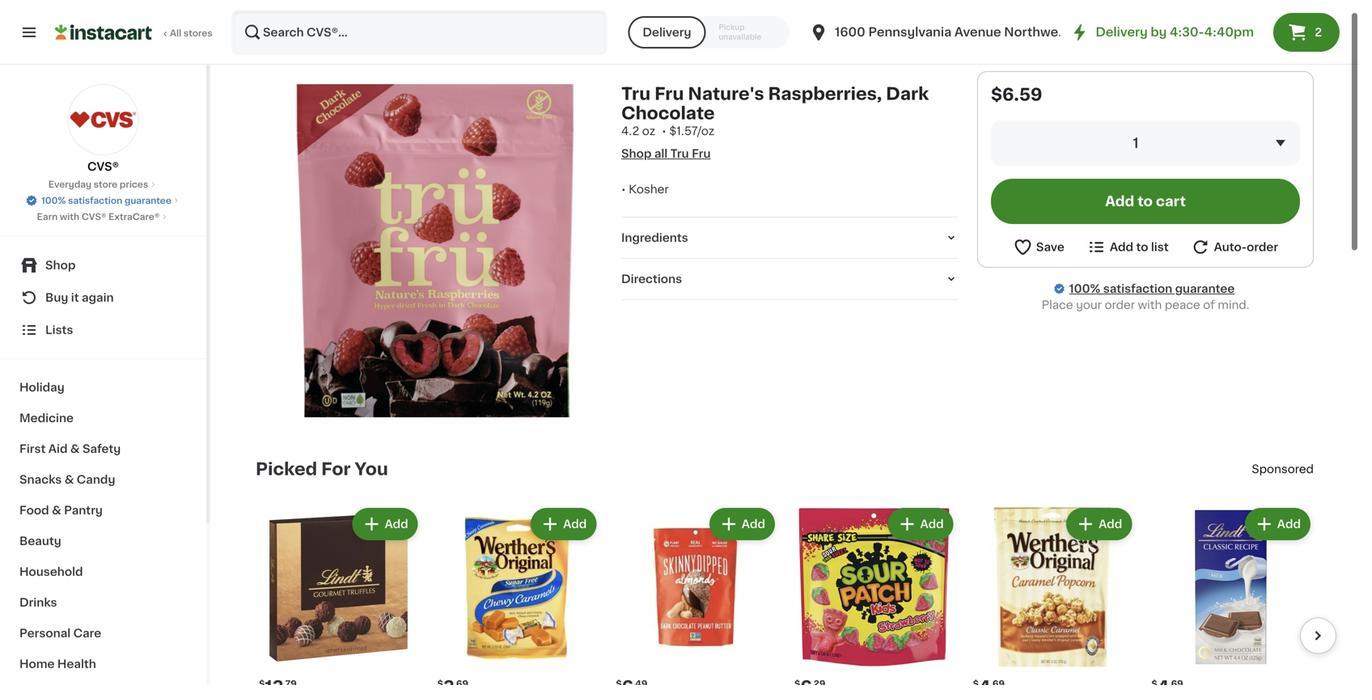 Task type: describe. For each thing, give the bounding box(es) containing it.
Search field
[[233, 11, 605, 53]]

delivery for delivery by 4:30-4:40pm
[[1096, 26, 1148, 38]]

auto-
[[1214, 242, 1247, 253]]

holiday link
[[10, 372, 197, 403]]

• inside tru fru nature's raspberries, dark chocolate 4.2 oz • $1.57/oz
[[662, 125, 666, 137]]

medicine
[[19, 413, 74, 424]]

100% inside button
[[41, 196, 66, 205]]

shop link
[[10, 249, 197, 282]]

auto-order
[[1214, 242, 1278, 253]]

holiday
[[19, 382, 65, 393]]

lists link
[[10, 314, 197, 346]]

item carousel region
[[233, 498, 1337, 685]]

add for fourth "product" 'group' from the left
[[920, 519, 944, 530]]

personal
[[19, 628, 71, 639]]

5 product group from the left
[[970, 505, 1135, 685]]

earn with cvs® extracare®
[[37, 212, 160, 221]]

again
[[82, 292, 114, 303]]

pantry
[[64, 505, 103, 516]]

earn
[[37, 212, 58, 221]]

everyday store prices link
[[48, 178, 158, 191]]

health
[[57, 659, 96, 670]]

add to list
[[1110, 242, 1169, 253]]

1 add button from the left
[[354, 510, 416, 539]]

ingredients
[[621, 232, 688, 244]]

3 product group from the left
[[613, 505, 778, 685]]

0 vertical spatial cvs®
[[87, 161, 119, 172]]

1 vertical spatial with
[[1138, 299, 1162, 311]]

order inside button
[[1247, 242, 1278, 253]]

0 horizontal spatial order
[[1105, 299, 1135, 311]]

save
[[1036, 242, 1065, 253]]

household
[[19, 566, 83, 578]]

add for 5th "product" 'group' from left
[[1099, 519, 1122, 530]]

tru fru nature's raspberries, dark chocolate 4.2 oz • $1.57/oz
[[621, 85, 929, 137]]

delivery for delivery
[[643, 27, 691, 38]]

2 add button from the left
[[532, 510, 595, 539]]

list
[[1151, 242, 1169, 253]]

6 product group from the left
[[1148, 505, 1314, 685]]

& for pantry
[[52, 505, 61, 516]]

tru
[[621, 85, 651, 102]]

aid
[[48, 443, 68, 455]]

shop for shop all tru fru
[[621, 148, 652, 159]]

0 vertical spatial &
[[70, 443, 80, 455]]

cart
[[1156, 195, 1186, 208]]

add to cart
[[1105, 195, 1186, 208]]

avenue
[[955, 26, 1001, 38]]

all stores
[[170, 29, 213, 38]]

shop all tru fru
[[621, 148, 711, 159]]

1 product group from the left
[[256, 505, 421, 685]]

1600 pennsylvania avenue northwest button
[[809, 10, 1071, 55]]

tru fru nature's raspberries, dark chocolate image
[[269, 84, 602, 417]]

1600 pennsylvania avenue northwest
[[835, 26, 1071, 38]]

you
[[355, 461, 388, 478]]

delivery by 4:30-4:40pm link
[[1070, 23, 1254, 42]]

fru
[[655, 85, 684, 102]]

medicine link
[[10, 403, 197, 434]]

2 button
[[1274, 13, 1340, 52]]

snacks
[[19, 474, 62, 485]]

place your order with peace of mind.
[[1042, 299, 1250, 311]]

spo
[[1252, 464, 1274, 475]]

peace
[[1165, 299, 1200, 311]]

to for cart
[[1138, 195, 1153, 208]]

buy it again link
[[10, 282, 197, 314]]

cvs® link
[[68, 84, 139, 175]]

1 vertical spatial •
[[621, 184, 626, 195]]

to for list
[[1136, 242, 1148, 253]]

home
[[19, 659, 55, 670]]

first aid & safety
[[19, 443, 121, 455]]

earn with cvs® extracare® link
[[37, 210, 169, 223]]

picked for you
[[256, 461, 388, 478]]

tru
[[670, 148, 689, 159]]

delivery button
[[628, 16, 706, 49]]

of
[[1203, 299, 1215, 311]]

drinks link
[[10, 587, 197, 618]]

save button
[[1013, 237, 1065, 257]]

directions
[[621, 273, 682, 285]]

1 field
[[991, 121, 1300, 166]]

for
[[321, 461, 351, 478]]

add for 1st "product" 'group' from left
[[385, 519, 408, 530]]

place
[[1042, 299, 1073, 311]]

1 vertical spatial 100%
[[1069, 283, 1101, 295]]

100% satisfaction guarantee link
[[1069, 281, 1235, 297]]

household link
[[10, 557, 197, 587]]

beauty link
[[10, 526, 197, 557]]

$6.59
[[991, 86, 1042, 103]]

extracare®
[[109, 212, 160, 221]]

auto-order button
[[1191, 237, 1278, 257]]

add for 4th "product" 'group' from the right
[[742, 519, 765, 530]]

cvs® logo image
[[68, 84, 139, 155]]

delivery by 4:30-4:40pm
[[1096, 26, 1254, 38]]

mind.
[[1218, 299, 1250, 311]]

food & pantry
[[19, 505, 103, 516]]



Task type: locate. For each thing, give the bounding box(es) containing it.
safety
[[82, 443, 121, 455]]

0 vertical spatial •
[[662, 125, 666, 137]]

beauty
[[19, 536, 61, 547]]

pennsylvania
[[869, 26, 952, 38]]

1 horizontal spatial shop
[[621, 148, 652, 159]]

0 vertical spatial 100%
[[41, 196, 66, 205]]

all
[[654, 148, 668, 159]]

to left list
[[1136, 242, 1148, 253]]

nsored
[[1274, 464, 1314, 475]]

with right earn
[[60, 212, 79, 221]]

0 vertical spatial satisfaction
[[68, 196, 122, 205]]

4.2
[[621, 125, 639, 137]]

satisfaction up earn with cvs® extracare®
[[68, 196, 122, 205]]

4 product group from the left
[[791, 505, 957, 685]]

2 vertical spatial &
[[52, 505, 61, 516]]

delivery
[[1096, 26, 1148, 38], [643, 27, 691, 38]]

2 product group from the left
[[434, 505, 600, 685]]

0 horizontal spatial 100%
[[41, 196, 66, 205]]

add button
[[354, 510, 416, 539], [532, 510, 595, 539], [711, 510, 773, 539], [890, 510, 952, 539], [1068, 510, 1131, 539], [1247, 510, 1309, 539]]

personal care link
[[10, 618, 197, 649]]

home health link
[[10, 649, 197, 680]]

1 horizontal spatial delivery
[[1096, 26, 1148, 38]]

food & pantry link
[[10, 495, 197, 526]]

1 horizontal spatial order
[[1247, 242, 1278, 253]]

stores
[[184, 29, 213, 38]]

cvs®
[[87, 161, 119, 172], [82, 212, 106, 221]]

0 horizontal spatial with
[[60, 212, 79, 221]]

1 horizontal spatial •
[[662, 125, 666, 137]]

1
[[1133, 136, 1139, 150]]

0 vertical spatial 100% satisfaction guarantee
[[41, 196, 171, 205]]

home health
[[19, 659, 96, 670]]

northwest
[[1004, 26, 1071, 38]]

1 horizontal spatial with
[[1138, 299, 1162, 311]]

to
[[1138, 195, 1153, 208], [1136, 242, 1148, 253]]

service type group
[[628, 16, 790, 49]]

dark
[[886, 85, 929, 102]]

$1.57/oz
[[669, 125, 715, 137]]

guarantee inside 100% satisfaction guarantee link
[[1175, 283, 1235, 295]]

shop up buy
[[45, 260, 76, 271]]

buy it again
[[45, 292, 114, 303]]

lists
[[45, 324, 73, 336]]

delivery up fru
[[643, 27, 691, 38]]

chocolate
[[621, 105, 715, 122]]

0 horizontal spatial shop
[[45, 260, 76, 271]]

4 add button from the left
[[890, 510, 952, 539]]

0 horizontal spatial guarantee
[[125, 196, 171, 205]]

0 horizontal spatial 100% satisfaction guarantee
[[41, 196, 171, 205]]

1 horizontal spatial 100%
[[1069, 283, 1101, 295]]

food
[[19, 505, 49, 516]]

100% satisfaction guarantee up place your order with peace of mind.
[[1069, 283, 1235, 295]]

add for 6th "product" 'group' from the left
[[1277, 519, 1301, 530]]

directions button
[[621, 271, 958, 287]]

snacks & candy link
[[10, 464, 197, 495]]

candy
[[77, 474, 115, 485]]

4:40pm
[[1204, 26, 1254, 38]]

• kosher
[[621, 184, 669, 195]]

fru
[[692, 148, 711, 159]]

1 vertical spatial shop
[[45, 260, 76, 271]]

guarantee up extracare® in the left top of the page
[[125, 196, 171, 205]]

1600
[[835, 26, 866, 38]]

100% satisfaction guarantee inside 100% satisfaction guarantee button
[[41, 196, 171, 205]]

100% up the your
[[1069, 283, 1101, 295]]

it
[[71, 292, 79, 303]]

order right the your
[[1105, 299, 1135, 311]]

all stores link
[[55, 10, 214, 55]]

•
[[662, 125, 666, 137], [621, 184, 626, 195]]

add to cart button
[[991, 179, 1300, 224]]

None search field
[[231, 10, 607, 55]]

& left candy
[[64, 474, 74, 485]]

ingredients button
[[621, 230, 958, 246]]

0 vertical spatial shop
[[621, 148, 652, 159]]

buy
[[45, 292, 68, 303]]

delivery left by
[[1096, 26, 1148, 38]]

1 vertical spatial to
[[1136, 242, 1148, 253]]

0 vertical spatial guarantee
[[125, 196, 171, 205]]

1 vertical spatial satisfaction
[[1103, 283, 1173, 295]]

5 add button from the left
[[1068, 510, 1131, 539]]

shop for shop
[[45, 260, 76, 271]]

0 vertical spatial order
[[1247, 242, 1278, 253]]

kosher
[[629, 184, 669, 195]]

order
[[1247, 242, 1278, 253], [1105, 299, 1135, 311]]

• left kosher
[[621, 184, 626, 195]]

oz
[[642, 125, 655, 137]]

& for candy
[[64, 474, 74, 485]]

3 add button from the left
[[711, 510, 773, 539]]

6 add button from the left
[[1247, 510, 1309, 539]]

product group
[[256, 505, 421, 685], [434, 505, 600, 685], [613, 505, 778, 685], [791, 505, 957, 685], [970, 505, 1135, 685], [1148, 505, 1314, 685]]

1 vertical spatial &
[[64, 474, 74, 485]]

1 horizontal spatial guarantee
[[1175, 283, 1235, 295]]

& inside "link"
[[64, 474, 74, 485]]

raspberries,
[[768, 85, 882, 102]]

store
[[94, 180, 117, 189]]

prices
[[120, 180, 148, 189]]

0 horizontal spatial •
[[621, 184, 626, 195]]

first
[[19, 443, 46, 455]]

to left cart
[[1138, 195, 1153, 208]]

everyday store prices
[[48, 180, 148, 189]]

guarantee
[[125, 196, 171, 205], [1175, 283, 1235, 295]]

spo nsored
[[1252, 464, 1314, 475]]

&
[[70, 443, 80, 455], [64, 474, 74, 485], [52, 505, 61, 516]]

100% satisfaction guarantee down store
[[41, 196, 171, 205]]

nature's
[[688, 85, 764, 102]]

100% satisfaction guarantee button
[[25, 191, 181, 207]]

0 vertical spatial to
[[1138, 195, 1153, 208]]

first aid & safety link
[[10, 434, 197, 464]]

by
[[1151, 26, 1167, 38]]

1 vertical spatial guarantee
[[1175, 283, 1235, 295]]

guarantee up of
[[1175, 283, 1235, 295]]

& right "food"
[[52, 505, 61, 516]]

satisfaction inside button
[[68, 196, 122, 205]]

shop down '4.2'
[[621, 148, 652, 159]]

0 horizontal spatial delivery
[[643, 27, 691, 38]]

guarantee inside 100% satisfaction guarantee button
[[125, 196, 171, 205]]

everyday
[[48, 180, 92, 189]]

0 vertical spatial with
[[60, 212, 79, 221]]

order up mind.
[[1247, 242, 1278, 253]]

100% up earn
[[41, 196, 66, 205]]

satisfaction up place your order with peace of mind.
[[1103, 283, 1173, 295]]

1 vertical spatial order
[[1105, 299, 1135, 311]]

care
[[73, 628, 101, 639]]

1 vertical spatial cvs®
[[82, 212, 106, 221]]

4:30-
[[1170, 26, 1204, 38]]

all
[[170, 29, 181, 38]]

cvs® up everyday store prices link
[[87, 161, 119, 172]]

add for 5th "product" 'group' from the right
[[563, 519, 587, 530]]

1 horizontal spatial 100% satisfaction guarantee
[[1069, 283, 1235, 295]]

snacks & candy
[[19, 474, 115, 485]]

1 vertical spatial 100% satisfaction guarantee
[[1069, 283, 1235, 295]]

• right oz
[[662, 125, 666, 137]]

& right aid in the left of the page
[[70, 443, 80, 455]]

add to list button
[[1086, 237, 1169, 257]]

personal care
[[19, 628, 101, 639]]

delivery inside button
[[643, 27, 691, 38]]

picked
[[256, 461, 317, 478]]

with down 100% satisfaction guarantee link
[[1138, 299, 1162, 311]]

0 horizontal spatial satisfaction
[[68, 196, 122, 205]]

100%
[[41, 196, 66, 205], [1069, 283, 1101, 295]]

2
[[1315, 27, 1322, 38]]

1 horizontal spatial satisfaction
[[1103, 283, 1173, 295]]

satisfaction
[[68, 196, 122, 205], [1103, 283, 1173, 295]]

100% satisfaction guarantee
[[41, 196, 171, 205], [1069, 283, 1235, 295]]

instacart logo image
[[55, 23, 152, 42]]

cvs® down 100% satisfaction guarantee button
[[82, 212, 106, 221]]



Task type: vqa. For each thing, say whether or not it's contained in the screenshot.
Wegmans within the Wegmans Paper Plates, Medium,  8.6" 100 Ct
no



